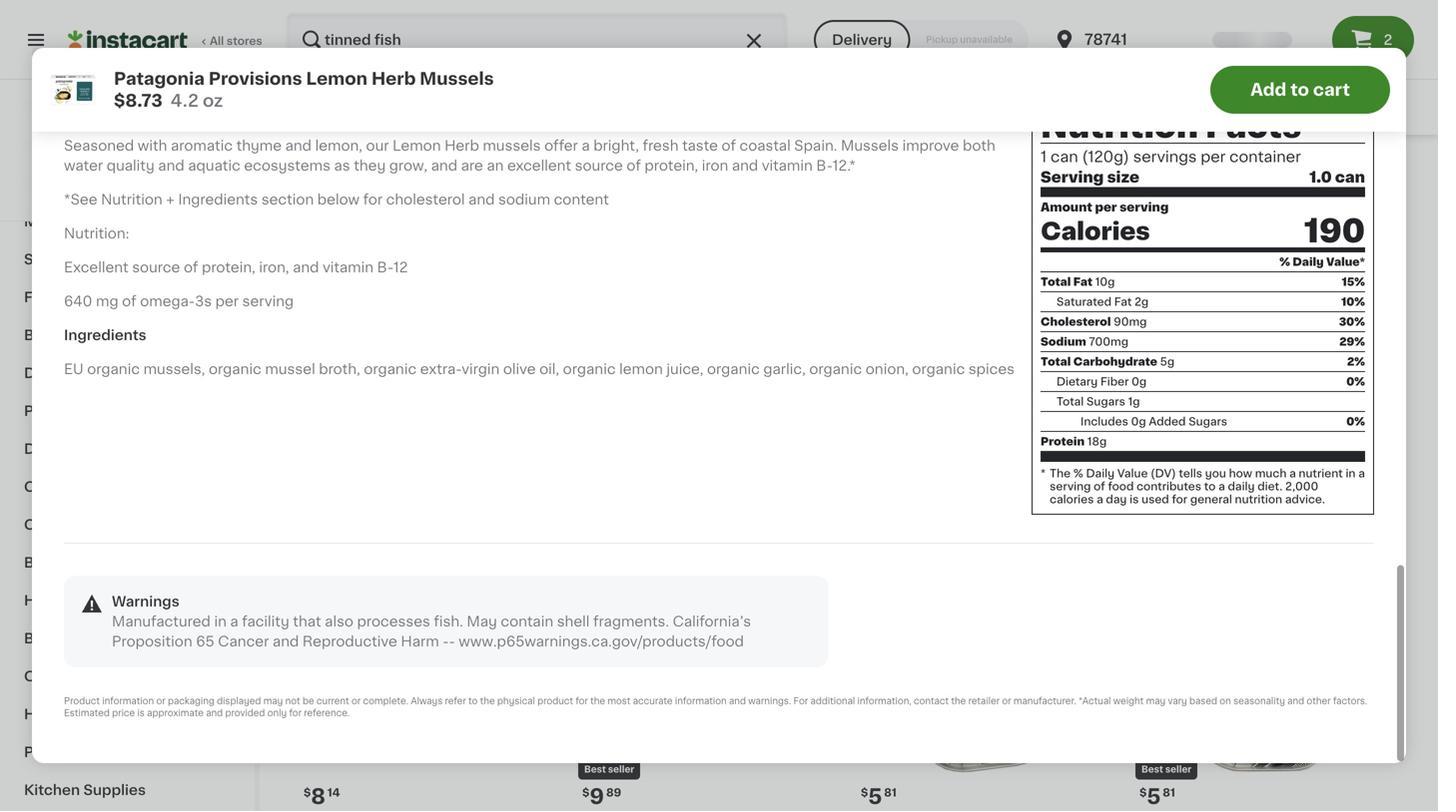 Task type: locate. For each thing, give the bounding box(es) containing it.
seasoned
[[64, 139, 134, 153]]

to up 'general'
[[1204, 481, 1216, 492]]

0 vertical spatial 0%
[[1346, 377, 1365, 388]]

0 horizontal spatial patagonia
[[114, 70, 205, 87]]

1 vertical spatial source
[[132, 261, 180, 274]]

1 5 from the left
[[868, 787, 882, 808]]

1 0% from the top
[[1346, 377, 1365, 388]]

0 horizontal spatial seller
[[608, 766, 634, 775]]

0 horizontal spatial lemon
[[306, 70, 368, 87]]

1 horizontal spatial lemon
[[393, 139, 441, 153]]

0 horizontal spatial 4.2
[[171, 92, 199, 109]]

1 horizontal spatial 4.2
[[1136, 451, 1154, 462]]

0 vertical spatial to
[[1291, 81, 1309, 98]]

0 vertical spatial fat
[[1073, 277, 1093, 288]]

1 best from the left
[[584, 766, 606, 775]]

view pricing policy
[[68, 172, 175, 183]]

total carbohydrate 5g
[[1041, 357, 1175, 368]]

$ 5 81 down information,
[[861, 787, 897, 808]]

2 the from the left
[[590, 698, 605, 707]]

amount
[[1041, 202, 1092, 213]]

herb inside seasoned with aromatic thyme and lemon, our lemon herb mussels offer a bright, fresh taste of coastal spain. mussels improve both water quality and aquatic ecosystems as they grow, and are an excellent source of protein, iron and vitamin b-12.*
[[444, 139, 479, 153]]

8 left '14'
[[311, 787, 325, 808]]

%
[[1279, 257, 1290, 268], [1073, 468, 1083, 479]]

4.2 inside patagonia provisions lemon herb mussels 4.2 oz
[[1136, 451, 1154, 462]]

1 vertical spatial total
[[1041, 357, 1071, 368]]

89
[[606, 788, 621, 799]]

0 vertical spatial b-
[[816, 159, 833, 173]]

best seller up 89
[[584, 766, 634, 775]]

seasonality
[[1233, 698, 1285, 707]]

$ down weight
[[1140, 788, 1147, 799]]

0 horizontal spatial in
[[214, 615, 227, 629]]

1 horizontal spatial 5
[[1147, 787, 1161, 808]]

of left food
[[1094, 481, 1105, 492]]

sauces
[[131, 480, 184, 494]]

0 vertical spatial mussels
[[420, 70, 494, 87]]

& left soups
[[135, 518, 147, 532]]

b- down spain.
[[816, 159, 833, 173]]

serving down iron,
[[242, 294, 294, 308]]

2 vertical spatial lemon
[[1285, 411, 1333, 425]]

0 horizontal spatial provisions
[[209, 70, 302, 87]]

for left "tinned
[[388, 57, 420, 78]]

1 vertical spatial vitamin
[[323, 261, 374, 274]]

herb up are
[[444, 139, 479, 153]]

daily left value*
[[1293, 257, 1324, 268]]

or up approximate
[[156, 698, 165, 707]]

1 horizontal spatial 8
[[1147, 385, 1161, 406]]

the left most
[[590, 698, 605, 707]]

1 horizontal spatial oz
[[1156, 451, 1169, 462]]

bakery
[[24, 329, 75, 343]]

oz inside patagonia provisions lemon herb mussels $8.73 4.2 oz
[[203, 92, 223, 109]]

oz
[[203, 92, 223, 109], [1156, 451, 1169, 462]]

can for 1.0
[[1335, 170, 1365, 185]]

is right the day
[[1130, 494, 1139, 505]]

aromatic
[[171, 139, 233, 153]]

1 vertical spatial 4.2
[[1136, 451, 1154, 462]]

information right accurate
[[675, 698, 727, 707]]

1 - from the left
[[443, 635, 449, 649]]

protein,
[[645, 159, 698, 173], [202, 261, 255, 274]]

0 vertical spatial vitamin
[[762, 159, 813, 173]]

herb inside patagonia provisions lemon herb mussels $8.73 4.2 oz
[[371, 70, 416, 87]]

1 vertical spatial goods
[[84, 518, 132, 532]]

serving size
[[1041, 170, 1139, 185]]

1 horizontal spatial can
[[1335, 170, 1365, 185]]

patagonia inside patagonia provisions lemon herb mussels $8.73 4.2 oz
[[114, 70, 205, 87]]

eu
[[64, 362, 84, 376]]

goods down prepared foods
[[54, 442, 102, 456]]

source down bright,
[[575, 159, 623, 173]]

is inside * the % daily value (dv) tells you how much a nutrient in a serving of food contributes to a daily diet. 2,000 calories a day is used for general nutrition advice.
[[1130, 494, 1139, 505]]

organic right onion,
[[912, 362, 965, 376]]

mussel
[[265, 362, 315, 376]]

mussels inside patagonia provisions lemon herb mussels $8.73 4.2 oz
[[420, 70, 494, 87]]

seller for 9
[[608, 766, 634, 775]]

1 vertical spatial fat
[[1114, 297, 1132, 308]]

organic right oil,
[[563, 362, 616, 376]]

patagonia provisions roasted garlic mackerel
[[857, 411, 1110, 445]]

patagonia inside patagonia provisions roasted garlic mackerel
[[857, 411, 927, 425]]

mackerel
[[857, 431, 921, 445]]

0 horizontal spatial $ 5 81
[[861, 787, 897, 808]]

10g
[[1095, 277, 1115, 288]]

4.2 inside patagonia provisions lemon herb mussels $8.73 4.2 oz
[[171, 92, 199, 109]]

the left retailer
[[951, 698, 966, 707]]

oz up (dv)
[[1156, 451, 1169, 462]]

market
[[130, 149, 181, 163]]

1 vertical spatial serving
[[242, 294, 294, 308]]

0 vertical spatial %
[[1279, 257, 1290, 268]]

information,
[[857, 698, 912, 707]]

0 vertical spatial herb
[[371, 70, 416, 87]]

central market link
[[74, 104, 181, 166]]

0 horizontal spatial %
[[1073, 468, 1083, 479]]

for
[[794, 698, 808, 707]]

0 horizontal spatial or
[[156, 698, 165, 707]]

also
[[325, 615, 354, 629]]

provisions down $7.79 element
[[931, 411, 1002, 425]]

in right nutrient
[[1346, 468, 1356, 479]]

other
[[1307, 698, 1331, 707]]

lemon
[[306, 70, 368, 87], [393, 139, 441, 153], [1285, 411, 1333, 425]]

value*
[[1326, 257, 1365, 268]]

lemon up grow,
[[393, 139, 441, 153]]

herb inside patagonia provisions lemon herb mussels 4.2 oz
[[1337, 411, 1371, 425]]

fat for saturated
[[1114, 297, 1132, 308]]

1 vertical spatial to
[[1204, 481, 1216, 492]]

information up price
[[102, 698, 154, 707]]

78741 button
[[1053, 12, 1172, 68]]

0 horizontal spatial oz
[[203, 92, 223, 109]]

1 horizontal spatial or
[[352, 698, 361, 707]]

2 seller from the left
[[1165, 766, 1192, 775]]

personal care
[[24, 746, 125, 760]]

bakery link
[[12, 317, 243, 355]]

1 horizontal spatial best seller
[[1142, 766, 1192, 775]]

1 vertical spatial b-
[[377, 261, 393, 274]]

0 vertical spatial 4.2
[[171, 92, 199, 109]]

for down they
[[363, 193, 383, 207]]

provisions down stores
[[209, 70, 302, 87]]

0 horizontal spatial can
[[1051, 150, 1078, 165]]

cancer
[[218, 635, 269, 649]]

0 horizontal spatial best
[[584, 766, 606, 775]]

1 horizontal spatial per
[[1095, 202, 1117, 213]]

nutrition up (120g)
[[1041, 111, 1198, 143]]

per
[[1201, 150, 1226, 165], [1095, 202, 1117, 213], [215, 294, 239, 308]]

2 horizontal spatial lemon
[[1285, 411, 1333, 425]]

5 organic from the left
[[707, 362, 760, 376]]

0 horizontal spatial 81
[[884, 788, 897, 799]]

1 vertical spatial %
[[1073, 468, 1083, 479]]

for down contributes
[[1172, 494, 1188, 505]]

to up snacks
[[1291, 81, 1309, 98]]

care
[[75, 708, 110, 722], [91, 746, 125, 760]]

1 horizontal spatial the
[[590, 698, 605, 707]]

and down facility
[[273, 635, 299, 649]]

deli link
[[12, 355, 243, 392]]

may up only
[[263, 698, 283, 707]]

source up omega-
[[132, 261, 180, 274]]

0g up 1g
[[1132, 377, 1147, 388]]

0 vertical spatial in
[[1346, 468, 1356, 479]]

1 vertical spatial herb
[[444, 139, 479, 153]]

2 horizontal spatial patagonia
[[1136, 411, 1206, 425]]

0 horizontal spatial daily
[[1086, 468, 1115, 479]]

a left the day
[[1097, 494, 1103, 505]]

serving up calories
[[1050, 481, 1091, 492]]

total up saturated
[[1041, 277, 1071, 288]]

beverages
[[24, 177, 100, 191]]

b- inside seasoned with aromatic thyme and lemon, our lemon herb mussels offer a bright, fresh taste of coastal spain. mussels improve both water quality and aquatic ecosystems as they grow, and are an excellent source of protein, iron and vitamin b-12.*
[[816, 159, 833, 173]]

&
[[66, 139, 78, 153], [64, 215, 76, 229], [80, 253, 91, 267], [105, 442, 117, 456], [116, 480, 128, 494], [135, 518, 147, 532], [130, 670, 142, 684]]

2 horizontal spatial mussels
[[1136, 431, 1194, 445]]

of
[[722, 139, 736, 153], [627, 159, 641, 173], [184, 261, 198, 274], [122, 294, 136, 308], [1094, 481, 1105, 492]]

goods inside canned goods & soups link
[[84, 518, 132, 532]]

organic left mussel
[[209, 362, 261, 376]]

patagonia up the $8.73 at the left
[[114, 70, 205, 87]]

2 best from the left
[[1142, 766, 1163, 775]]

is inside product information or packaging displayed may not be current or complete. always refer to the physical product for the most accurate information and warnings. for additional information, contact the retailer or manufacturer. *actual weight may vary based on seasonality and other factors. estimated price is approximate and provided only for reference.
[[137, 710, 145, 719]]

mussels inside seasoned with aromatic thyme and lemon, our lemon herb mussels offer a bright, fresh taste of coastal spain. mussels improve both water quality and aquatic ecosystems as they grow, and are an excellent source of protein, iron and vitamin b-12.*
[[841, 139, 899, 153]]

$ 5 81 down vary
[[1140, 787, 1175, 808]]

lemon inside patagonia provisions lemon herb mussels 4.2 oz
[[1285, 411, 1333, 425]]

spices
[[969, 362, 1015, 376]]

2 best seller from the left
[[1142, 766, 1192, 775]]

central market logo image
[[108, 104, 146, 142]]

3 or from the left
[[1002, 698, 1011, 707]]

per right 3s
[[215, 294, 239, 308]]

1 horizontal spatial is
[[1130, 494, 1139, 505]]

and inside warnings manufactured in a facility that also processes fish. may contain shell fragments. california's proposition 65 cancer and reproductive harm -- www.p65warnings.ca.gov/products/food
[[273, 635, 299, 649]]

calories
[[1041, 220, 1150, 244]]

0 horizontal spatial 8
[[311, 787, 325, 808]]

& left spices
[[130, 670, 142, 684]]

vitamin down coastal
[[762, 159, 813, 173]]

0 vertical spatial per
[[1201, 150, 1226, 165]]

1 vertical spatial lemon
[[393, 139, 441, 153]]

frozen
[[24, 291, 73, 305]]

size
[[1107, 170, 1139, 185]]

seller up 89
[[608, 766, 634, 775]]

diet.
[[1258, 481, 1283, 492]]

fresh
[[643, 139, 679, 153]]

1 horizontal spatial patagonia
[[857, 411, 927, 425]]

*see
[[64, 193, 97, 207]]

12.*
[[833, 159, 856, 173]]

1 vertical spatial mussels
[[841, 139, 899, 153]]

0 vertical spatial protein,
[[645, 159, 698, 173]]

None search field
[[286, 12, 788, 68]]

1 horizontal spatial herb
[[444, 139, 479, 153]]

sodium
[[1041, 337, 1086, 348]]

% right the
[[1073, 468, 1083, 479]]

vitamin inside seasoned with aromatic thyme and lemon, our lemon herb mussels offer a bright, fresh taste of coastal spain. mussels improve both water quality and aquatic ecosystems as they grow, and are an excellent source of protein, iron and vitamin b-12.*
[[762, 159, 813, 173]]

a up 'cancer'
[[230, 615, 238, 629]]

cholesterol
[[386, 193, 465, 207]]

0% for includes 0g added sugars
[[1346, 416, 1365, 427]]

total down sodium
[[1041, 357, 1071, 368]]

provisions inside patagonia provisions lemon herb mussels 4.2 oz
[[1209, 411, 1281, 425]]

much
[[1255, 468, 1287, 479]]

7 organic from the left
[[912, 362, 965, 376]]

2 5 from the left
[[1147, 787, 1161, 808]]

patagonia inside patagonia provisions lemon herb mussels 4.2 oz
[[1136, 411, 1206, 425]]

www.p65warnings.ca.gov/products/food
[[459, 635, 744, 649]]

$ left '73'
[[1140, 386, 1147, 397]]

1 horizontal spatial best
[[1142, 766, 1163, 775]]

information
[[102, 698, 154, 707], [675, 698, 727, 707]]

1 horizontal spatial 81
[[1163, 788, 1175, 799]]

and down coastal
[[732, 159, 758, 173]]

seller inside product group
[[608, 766, 634, 775]]

serving down 'size'
[[1120, 202, 1169, 213]]

0 horizontal spatial herb
[[371, 70, 416, 87]]

best
[[584, 766, 606, 775], [1142, 766, 1163, 775]]

1 best seller from the left
[[584, 766, 634, 775]]

provided
[[225, 710, 265, 719]]

2 vertical spatial per
[[215, 294, 239, 308]]

provisions inside patagonia provisions lemon herb mussels $8.73 4.2 oz
[[209, 70, 302, 87]]

can right 1
[[1051, 150, 1078, 165]]

in up 65
[[214, 615, 227, 629]]

2 horizontal spatial to
[[1291, 81, 1309, 98]]

organic right the garlic,
[[809, 362, 862, 376]]

mussels left fish"
[[420, 70, 494, 87]]

source
[[575, 159, 623, 173], [132, 261, 180, 274]]

1 vertical spatial 8
[[311, 787, 325, 808]]

a right offer
[[582, 139, 590, 153]]

patagonia down $ 8 73
[[1136, 411, 1206, 425]]

excellent
[[64, 261, 128, 274]]

1 horizontal spatial vitamin
[[762, 159, 813, 173]]

2 vertical spatial to
[[468, 698, 478, 707]]

is right price
[[137, 710, 145, 719]]

sugars right added
[[1189, 416, 1227, 427]]

seller down vary
[[1165, 766, 1192, 775]]

lemon inside patagonia provisions lemon herb mussels $8.73 4.2 oz
[[306, 70, 368, 87]]

fragments.
[[593, 615, 669, 629]]

goods
[[54, 442, 102, 456], [84, 518, 132, 532]]

0 horizontal spatial best seller
[[584, 766, 634, 775]]

per up calories
[[1095, 202, 1117, 213]]

food
[[1108, 481, 1134, 492]]

lemon up lemon,
[[306, 70, 368, 87]]

mussels inside patagonia provisions lemon herb mussels 4.2 oz
[[1136, 431, 1194, 445]]

2 horizontal spatial or
[[1002, 698, 1011, 707]]

patagonia for patagonia provisions lemon herb mussels 4.2 oz
[[1136, 411, 1206, 425]]

or right retailer
[[1002, 698, 1011, 707]]

1 horizontal spatial information
[[675, 698, 727, 707]]

1 81 from the left
[[884, 788, 897, 799]]

reference.
[[304, 710, 350, 719]]

1 seller from the left
[[608, 766, 634, 775]]

1 horizontal spatial b-
[[816, 159, 833, 173]]

2 $ 5 81 from the left
[[1140, 787, 1175, 808]]

product group
[[300, 112, 562, 482], [578, 112, 841, 482], [857, 112, 1120, 464], [1136, 112, 1398, 464], [300, 514, 562, 812], [578, 514, 841, 812], [857, 514, 1120, 812], [1136, 514, 1398, 812]]

recipes
[[24, 63, 83, 77]]

servings per container
[[1133, 150, 1301, 165]]

0 vertical spatial serving
[[1120, 202, 1169, 213]]

2 0% from the top
[[1346, 416, 1365, 427]]

0 horizontal spatial nutrition
[[101, 193, 163, 207]]

$8.73
[[114, 92, 163, 109]]

daily up food
[[1086, 468, 1115, 479]]

care down product
[[75, 708, 110, 722]]

1 vertical spatial per
[[1095, 202, 1117, 213]]

1 vertical spatial 0g
[[1131, 416, 1146, 427]]

dairy
[[24, 139, 63, 153]]

and down with
[[158, 159, 184, 173]]

a right nutrient
[[1358, 468, 1365, 479]]

as
[[334, 159, 350, 173]]

added
[[1149, 416, 1186, 427]]

recommended searches element
[[276, 80, 1438, 135]]

1 vertical spatial 0%
[[1346, 416, 1365, 427]]

0 horizontal spatial the
[[480, 698, 495, 707]]

organic
[[1138, 363, 1183, 374]]

the left physical
[[480, 698, 495, 707]]

73
[[1163, 386, 1177, 397]]

organic
[[87, 362, 140, 376], [209, 362, 261, 376], [364, 362, 417, 376], [563, 362, 616, 376], [707, 362, 760, 376], [809, 362, 862, 376], [912, 362, 965, 376]]

0 horizontal spatial mussels
[[420, 70, 494, 87]]

kitchen
[[24, 784, 80, 798]]

includes 0g added sugars
[[1081, 416, 1227, 427]]

$ left 89
[[582, 788, 590, 799]]

goods inside dry goods & pasta 'link'
[[54, 442, 102, 456]]

patagonia up mackerel
[[857, 411, 927, 425]]

to inside button
[[1291, 81, 1309, 98]]

patagonia provisions roasted garlic mackerel button
[[857, 112, 1120, 464]]

organic right juice,
[[707, 362, 760, 376]]

nutrition facts
[[1041, 111, 1302, 143]]

improve
[[902, 139, 959, 153]]

instacart logo image
[[68, 28, 188, 52]]

0 horizontal spatial fat
[[1073, 277, 1093, 288]]

organic right broth, on the left of page
[[364, 362, 417, 376]]

81 down vary
[[1163, 788, 1175, 799]]

$ down information,
[[861, 788, 868, 799]]

0 vertical spatial goods
[[54, 442, 102, 456]]

lemon for patagonia provisions lemon herb mussels $8.73 4.2 oz
[[306, 70, 368, 87]]

may
[[263, 698, 283, 707], [1146, 698, 1166, 707]]

can
[[1051, 150, 1078, 165], [1335, 170, 1365, 185]]

0 vertical spatial total
[[1041, 277, 1071, 288]]

processes
[[357, 615, 430, 629]]

includes
[[1081, 416, 1128, 427]]

4 organic from the left
[[563, 362, 616, 376]]

goods down condiments & sauces
[[84, 518, 132, 532]]

oz up aromatic
[[203, 92, 223, 109]]

best down weight
[[1142, 766, 1163, 775]]

0 vertical spatial ingredients
[[178, 193, 258, 207]]

protein, up 3s
[[202, 261, 255, 274]]

1 horizontal spatial mussels
[[841, 139, 899, 153]]

1 horizontal spatial fat
[[1114, 297, 1132, 308]]

2 horizontal spatial herb
[[1337, 411, 1371, 425]]

to right refer
[[468, 698, 478, 707]]

protein, down 'fresh' at the left
[[645, 159, 698, 173]]

1 may from the left
[[263, 698, 283, 707]]

ingredients down aquatic
[[178, 193, 258, 207]]

can right 1.0
[[1335, 170, 1365, 185]]

a up 2,000
[[1289, 468, 1296, 479]]

100%
[[51, 192, 81, 203]]

shell
[[557, 615, 590, 629]]

ingredients down mg
[[64, 328, 147, 342]]

18g
[[1087, 436, 1107, 447]]

2 vertical spatial serving
[[1050, 481, 1091, 492]]

100% satisfaction guarantee
[[51, 192, 212, 203]]

nutrient
[[1299, 468, 1343, 479]]

0 horizontal spatial vitamin
[[323, 261, 374, 274]]

1 vertical spatial care
[[91, 746, 125, 760]]

nutrition down 'view pricing policy' link
[[101, 193, 163, 207]]

water
[[64, 159, 103, 173]]

iron
[[702, 159, 728, 173]]

8 for $ 8 14
[[311, 787, 325, 808]]

1 vertical spatial sugars
[[1189, 416, 1227, 427]]

per right servings
[[1201, 150, 1226, 165]]

1 horizontal spatial provisions
[[931, 411, 1002, 425]]

herb for patagonia provisions lemon herb mussels $8.73 4.2 oz
[[371, 70, 416, 87]]

0 vertical spatial can
[[1051, 150, 1078, 165]]

b- down cholesterol
[[377, 261, 393, 274]]

1 horizontal spatial serving
[[1050, 481, 1091, 492]]

oz inside patagonia provisions lemon herb mussels 4.2 oz
[[1156, 451, 1169, 462]]

used
[[1142, 494, 1169, 505]]

1 vertical spatial protein,
[[202, 261, 255, 274]]

3 the from the left
[[951, 698, 966, 707]]

2 horizontal spatial the
[[951, 698, 966, 707]]

best up 9
[[584, 766, 606, 775]]

% daily value*
[[1279, 257, 1365, 268]]



Task type: vqa. For each thing, say whether or not it's contained in the screenshot.
Dry the Goods
yes



Task type: describe. For each thing, give the bounding box(es) containing it.
of right mg
[[122, 294, 136, 308]]

best for 5
[[1142, 766, 1163, 775]]

garlic
[[1069, 411, 1110, 425]]

condiments & sauces
[[24, 480, 184, 494]]

total for saturated fat 2g
[[1041, 277, 1071, 288]]

provisions for $8.73
[[209, 70, 302, 87]]

warnings.
[[748, 698, 791, 707]]

frozen
[[1225, 100, 1270, 114]]

health
[[24, 708, 72, 722]]

2 horizontal spatial serving
[[1120, 202, 1169, 213]]

carbohydrate
[[1073, 357, 1157, 368]]

recipes link
[[12, 51, 243, 89]]

2 - from the left
[[449, 635, 455, 649]]

baking essentials
[[24, 632, 150, 646]]

product group containing 9
[[578, 514, 841, 812]]

garlic,
[[763, 362, 806, 376]]

0 vertical spatial sugars
[[1087, 397, 1125, 407]]

our
[[366, 139, 389, 153]]

(dv)
[[1151, 468, 1176, 479]]

dairy & eggs link
[[12, 127, 243, 165]]

0% for dietary fiber
[[1346, 377, 1365, 388]]

warnings manufactured in a facility that also processes fish. may contain shell fragments. california's proposition 65 cancer and reproductive harm -- www.p65warnings.ca.gov/products/food
[[112, 595, 751, 649]]

california's
[[673, 615, 751, 629]]

extra-
[[420, 362, 462, 376]]

2 information from the left
[[675, 698, 727, 707]]

0 horizontal spatial protein,
[[202, 261, 255, 274]]

$ 9 89
[[582, 787, 621, 808]]

1.0
[[1310, 170, 1332, 185]]

and down are
[[468, 193, 495, 207]]

fat for total
[[1073, 277, 1093, 288]]

canned goods & soups
[[24, 518, 196, 532]]

vinegars,
[[59, 670, 127, 684]]

per for servings
[[1201, 150, 1226, 165]]

supplies
[[83, 784, 146, 798]]

1 can (120g)
[[1041, 150, 1129, 165]]

delivery
[[832, 33, 892, 47]]

value
[[1117, 468, 1148, 479]]

and left are
[[431, 159, 457, 173]]

goods for dry
[[54, 442, 102, 456]]

mussels,
[[143, 362, 205, 376]]

goods for canned
[[84, 518, 132, 532]]

1 $ 5 81 from the left
[[861, 787, 897, 808]]

best for 9
[[584, 766, 606, 775]]

best seller for 5
[[1142, 766, 1192, 775]]

satisfaction
[[84, 192, 151, 203]]

kitchen supplies
[[24, 784, 146, 798]]

add to cart
[[1250, 81, 1350, 98]]

a inside seasoned with aromatic thyme and lemon, our lemon herb mussels offer a bright, fresh taste of coastal spain. mussels improve both water quality and aquatic ecosystems as they grow, and are an excellent source of protein, iron and vitamin b-12.*
[[582, 139, 590, 153]]

lemon for patagonia provisions lemon herb mussels 4.2 oz
[[1285, 411, 1333, 425]]

1 the from the left
[[480, 698, 495, 707]]

& down 100%
[[64, 215, 76, 229]]

2
[[1384, 33, 1392, 47]]

nutrition:
[[64, 227, 129, 241]]

mussels
[[483, 139, 541, 153]]

protein 18g
[[1041, 436, 1107, 447]]

taste
[[682, 139, 718, 153]]

amount per serving
[[1041, 202, 1169, 213]]

policy
[[140, 172, 175, 183]]

manufactured
[[112, 615, 211, 629]]

may
[[467, 615, 497, 629]]

harm
[[401, 635, 439, 649]]

in inside * the % daily value (dv) tells you how much a nutrient in a serving of food contributes to a daily diet. 2,000 calories a day is used for general nutrition advice.
[[1346, 468, 1356, 479]]

snacks & candy link
[[12, 241, 243, 279]]

estimated
[[64, 710, 110, 719]]

0 horizontal spatial b-
[[377, 261, 393, 274]]

service type group
[[814, 20, 1029, 60]]

and down packaging
[[206, 710, 223, 719]]

price
[[112, 710, 135, 719]]

and left other
[[1287, 698, 1304, 707]]

1
[[1041, 150, 1047, 165]]

provisions for 4.2
[[1209, 411, 1281, 425]]

sodium 700mg
[[1041, 337, 1129, 348]]

of up iron
[[722, 139, 736, 153]]

factors.
[[1333, 698, 1367, 707]]

mussels for patagonia provisions lemon herb mussels 4.2 oz
[[1136, 431, 1194, 445]]

details
[[64, 105, 115, 119]]

lemon
[[619, 362, 663, 376]]

0 horizontal spatial ingredients
[[64, 328, 147, 342]]

3 organic from the left
[[364, 362, 417, 376]]

& left sauces
[[116, 480, 128, 494]]

& left pasta on the left bottom
[[105, 442, 117, 456]]

2 81 from the left
[[1163, 788, 1175, 799]]

excellent
[[507, 159, 571, 173]]

add inside button
[[1250, 81, 1287, 98]]

weight
[[1113, 698, 1144, 707]]

of down bright,
[[627, 159, 641, 173]]

2%
[[1347, 357, 1365, 368]]

mg
[[96, 294, 118, 308]]

displayed
[[217, 698, 261, 707]]

to inside product information or packaging displayed may not be current or complete. always refer to the physical product for the most accurate information and warnings. for additional information, contact the retailer or manufacturer. *actual weight may vary based on seasonality and other factors. estimated price is approximate and provided only for reference.
[[468, 698, 478, 707]]

herb for patagonia provisions lemon herb mussels 4.2 oz
[[1337, 411, 1371, 425]]

approximate
[[147, 710, 204, 719]]

meat & seafood link
[[12, 203, 243, 241]]

serving inside * the % daily value (dv) tells you how much a nutrient in a serving of food contributes to a daily diet. 2,000 calories a day is used for general nutrition advice.
[[1050, 481, 1091, 492]]

an
[[487, 159, 504, 173]]

1 horizontal spatial ingredients
[[178, 193, 258, 207]]

2,000
[[1285, 481, 1318, 492]]

for right product
[[576, 698, 588, 707]]

source inside seasoned with aromatic thyme and lemon, our lemon herb mussels offer a bright, fresh taste of coastal spain. mussels improve both water quality and aquatic ecosystems as they grow, and are an excellent source of protein, iron and vitamin b-12.*
[[575, 159, 623, 173]]

$ inside $ 8 73
[[1140, 386, 1147, 397]]

90mg
[[1114, 317, 1147, 328]]

2 organic from the left
[[209, 362, 261, 376]]

9
[[590, 787, 604, 808]]

a inside warnings manufactured in a facility that also processes fish. may contain shell fragments. california's proposition 65 cancer and reproductive harm -- www.p65warnings.ca.gov/products/food
[[230, 615, 238, 629]]

$ inside $ 8 14
[[304, 788, 311, 799]]

daily inside * the % daily value (dv) tells you how much a nutrient in a serving of food contributes to a daily diet. 2,000 calories a day is used for general nutrition advice.
[[1086, 468, 1115, 479]]

warnings
[[112, 595, 179, 609]]

can for 1
[[1051, 150, 1078, 165]]

aquatic
[[188, 159, 240, 173]]

vary
[[1168, 698, 1187, 707]]

$7.79 element
[[857, 382, 1120, 408]]

1 organic from the left
[[87, 362, 140, 376]]

8 for $ 8 73
[[1147, 385, 1161, 406]]

protein, inside seasoned with aromatic thyme and lemon, our lemon herb mussels offer a bright, fresh taste of coastal spain. mussels improve both water quality and aquatic ecosystems as they grow, and are an excellent source of protein, iron and vitamin b-12.*
[[645, 159, 698, 173]]

for inside * the % daily value (dv) tells you how much a nutrient in a serving of food contributes to a daily diet. 2,000 calories a day is used for general nutrition advice.
[[1172, 494, 1188, 505]]

mussels for patagonia provisions lemon herb mussels $8.73 4.2 oz
[[420, 70, 494, 87]]

to inside * the % daily value (dv) tells you how much a nutrient in a serving of food contributes to a daily diet. 2,000 calories a day is used for general nutrition advice.
[[1204, 481, 1216, 492]]

personal care link
[[12, 734, 243, 772]]

78741
[[1085, 32, 1127, 47]]

and up ecosystems
[[285, 139, 312, 153]]

frozen snacks link
[[1195, 87, 1334, 127]]

prepared foods link
[[12, 392, 243, 430]]

$ inside "$ 9 89"
[[582, 788, 590, 799]]

ecosystems
[[244, 159, 330, 173]]

2 may from the left
[[1146, 698, 1166, 707]]

6 organic from the left
[[809, 362, 862, 376]]

additional
[[810, 698, 855, 707]]

patagonia for patagonia provisions lemon herb mussels $8.73 4.2 oz
[[114, 70, 205, 87]]

seafood
[[79, 215, 140, 229]]

$ 8 73
[[1140, 385, 1177, 406]]

not
[[285, 698, 300, 707]]

65
[[196, 635, 214, 649]]

fish.
[[434, 615, 463, 629]]

care for health care
[[75, 708, 110, 722]]

and right iron,
[[293, 261, 319, 274]]

1 or from the left
[[156, 698, 165, 707]]

of inside * the % daily value (dv) tells you how much a nutrient in a serving of food contributes to a daily diet. 2,000 calories a day is used for general nutrition advice.
[[1094, 481, 1105, 492]]

0 vertical spatial 0g
[[1132, 377, 1147, 388]]

640
[[64, 294, 92, 308]]

for down not
[[289, 710, 302, 719]]

1 information from the left
[[102, 698, 154, 707]]

* the % daily value (dv) tells you how much a nutrient in a serving of food contributes to a daily diet. 2,000 calories a day is used for general nutrition advice.
[[1041, 468, 1365, 505]]

olive
[[503, 362, 536, 376]]

packaging
[[168, 698, 215, 707]]

oils, vinegars, & spices link
[[12, 658, 243, 696]]

& down nutrition:
[[80, 253, 91, 267]]

seller for 5
[[1165, 766, 1192, 775]]

0 horizontal spatial source
[[132, 261, 180, 274]]

lemon inside seasoned with aromatic thyme and lemon, our lemon herb mussels offer a bright, fresh taste of coastal spain. mussels improve both water quality and aquatic ecosystems as they grow, and are an excellent source of protein, iron and vitamin b-12.*
[[393, 139, 441, 153]]

1 horizontal spatial sugars
[[1189, 416, 1227, 427]]

total for dietary fiber 0g
[[1041, 357, 1071, 368]]

*see nutrition + ingredients section below for cholesterol and sodium content
[[64, 193, 609, 207]]

2 vertical spatial total
[[1057, 397, 1084, 407]]

best seller for 9
[[584, 766, 634, 775]]

of up 640 mg of omega-3s per serving
[[184, 261, 198, 274]]

dairy & eggs
[[24, 139, 117, 153]]

roasted
[[1006, 411, 1065, 425]]

and left warnings.
[[729, 698, 746, 707]]

care for personal care
[[91, 746, 125, 760]]

prepared foods
[[24, 404, 138, 418]]

add to cart button
[[1210, 66, 1390, 114]]

per for amount
[[1095, 202, 1117, 213]]

offer
[[544, 139, 578, 153]]

seasoned with aromatic thyme and lemon, our lemon herb mussels offer a bright, fresh taste of coastal spain. mussels improve both water quality and aquatic ecosystems as they grow, and are an excellent source of protein, iron and vitamin b-12.*
[[64, 139, 995, 173]]

0 horizontal spatial serving
[[242, 294, 294, 308]]

0 horizontal spatial per
[[215, 294, 239, 308]]

all stores link
[[68, 12, 264, 68]]

candy
[[95, 253, 142, 267]]

& up the water
[[66, 139, 78, 153]]

prepared
[[24, 404, 90, 418]]

in inside warnings manufactured in a facility that also processes fish. may contain shell fragments. california's proposition 65 cancer and reproductive harm -- www.p65warnings.ca.gov/products/food
[[214, 615, 227, 629]]

1 horizontal spatial %
[[1279, 257, 1290, 268]]

deli
[[24, 367, 52, 381]]

central
[[74, 149, 127, 163]]

% inside * the % daily value (dv) tells you how much a nutrient in a serving of food contributes to a daily diet. 2,000 calories a day is used for general nutrition advice.
[[1073, 468, 1083, 479]]

patagonia for patagonia provisions roasted garlic mackerel
[[857, 411, 927, 425]]

30%
[[1339, 317, 1365, 328]]

cholesterol 90mg
[[1041, 317, 1147, 328]]

1 horizontal spatial nutrition
[[1041, 111, 1198, 143]]

a down you
[[1219, 481, 1225, 492]]

0 vertical spatial daily
[[1293, 257, 1324, 268]]

2 or from the left
[[352, 698, 361, 707]]

provisions inside patagonia provisions roasted garlic mackerel
[[931, 411, 1002, 425]]

1 vertical spatial nutrition
[[101, 193, 163, 207]]

container
[[1230, 150, 1301, 165]]



